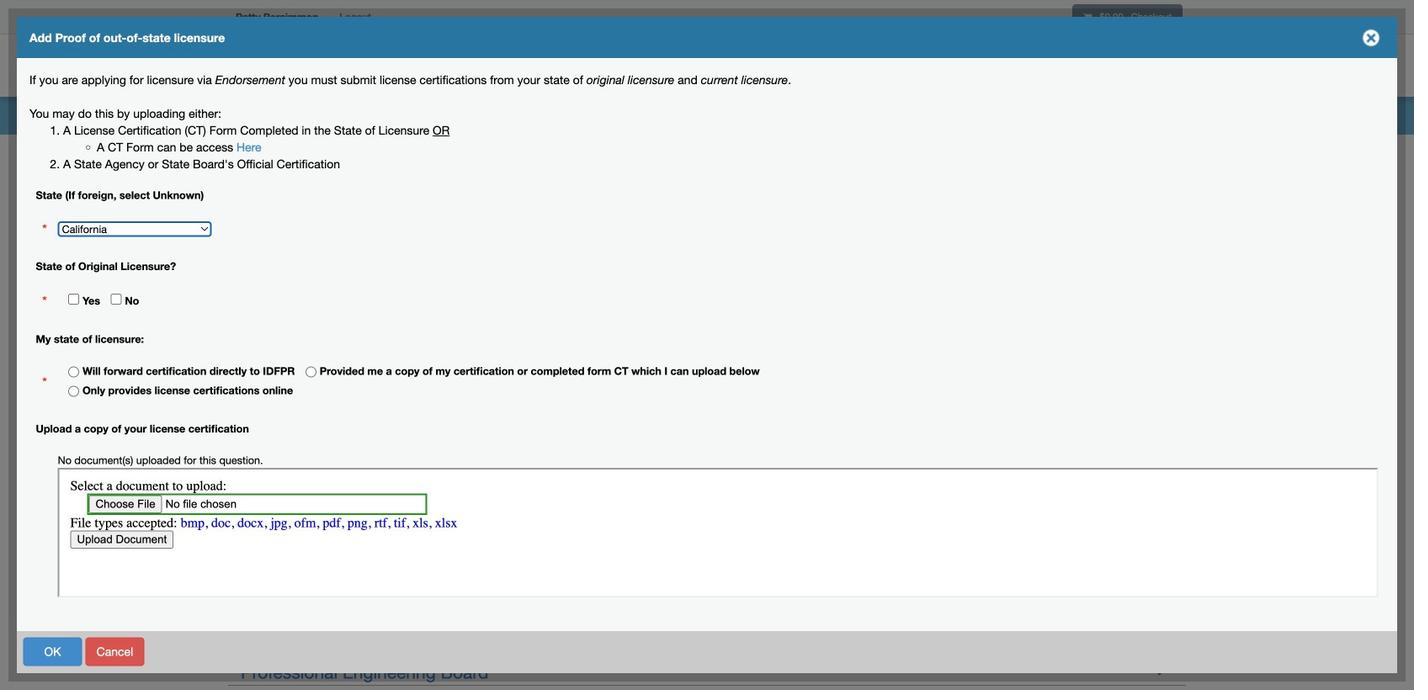 Task type: vqa. For each thing, say whether or not it's contained in the screenshot.
note: you may add more than one entry to the grid below. Image
no



Task type: locate. For each thing, give the bounding box(es) containing it.
None checkbox
[[111, 294, 122, 305]]

None radio
[[68, 367, 79, 378], [306, 367, 317, 378], [68, 367, 79, 378], [306, 367, 317, 378]]

illinois department of financial and professional regulation image
[[227, 38, 611, 92]]

0 vertical spatial chevron down image
[[1151, 466, 1169, 483]]

1 chevron down image from the top
[[1151, 466, 1169, 483]]

1 vertical spatial chevron down image
[[1151, 660, 1169, 678]]

chevron down image
[[1151, 466, 1169, 483], [1151, 660, 1169, 678]]

None button
[[23, 638, 82, 667], [85, 638, 144, 667], [243, 638, 310, 667], [314, 638, 360, 667], [1274, 638, 1379, 667], [23, 638, 82, 667], [85, 638, 144, 667], [243, 638, 310, 667], [314, 638, 360, 667], [1274, 638, 1379, 667]]

shopping cart image
[[1084, 12, 1093, 22]]

None radio
[[68, 386, 79, 397]]

None checkbox
[[68, 294, 79, 305]]



Task type: describe. For each thing, give the bounding box(es) containing it.
close window image
[[1358, 24, 1385, 51]]

2 chevron down image from the top
[[1151, 660, 1169, 678]]

close window image
[[1358, 24, 1385, 51]]



